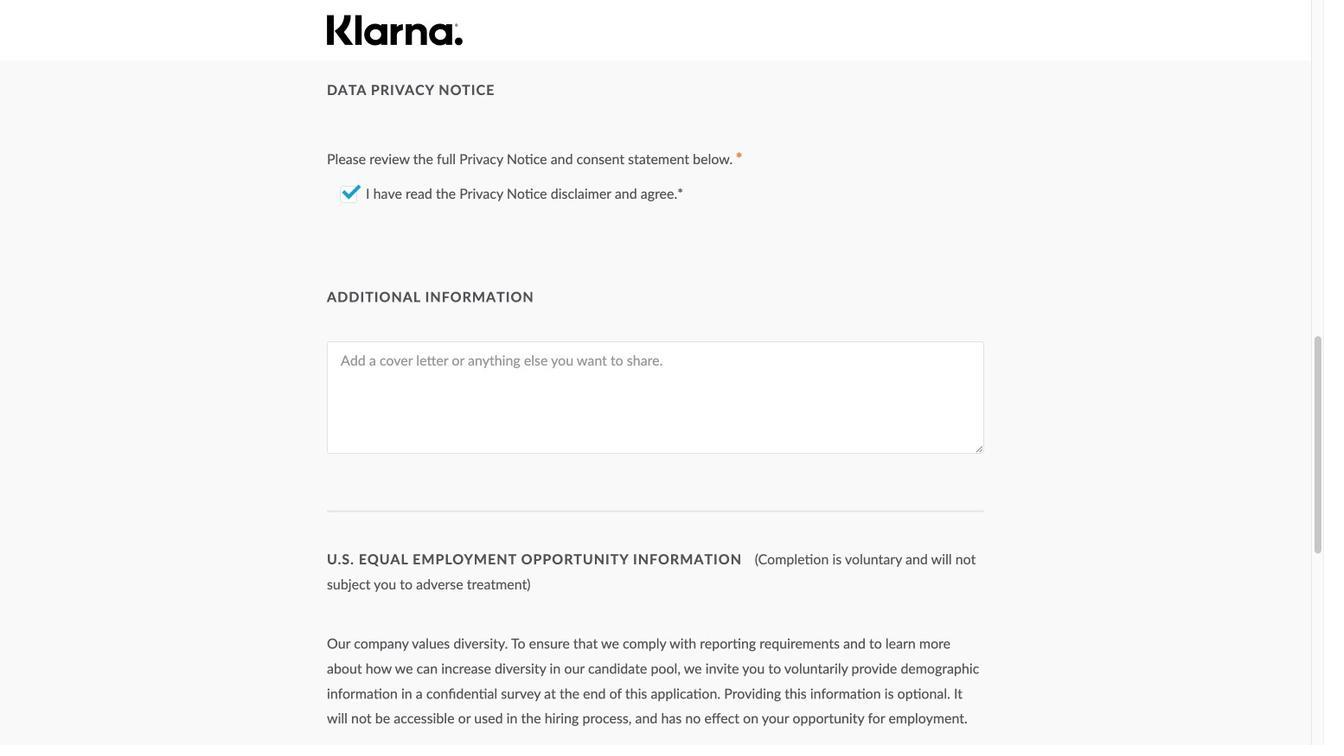 Task type: locate. For each thing, give the bounding box(es) containing it.
None checkbox
[[340, 186, 357, 203]]

Add a cover letter or anything else you want to share. text field
[[327, 342, 984, 454]]



Task type: vqa. For each thing, say whether or not it's contained in the screenshot.
Type your response text field
no



Task type: describe. For each thing, give the bounding box(es) containing it.
klarna logo image
[[327, 15, 463, 45]]



